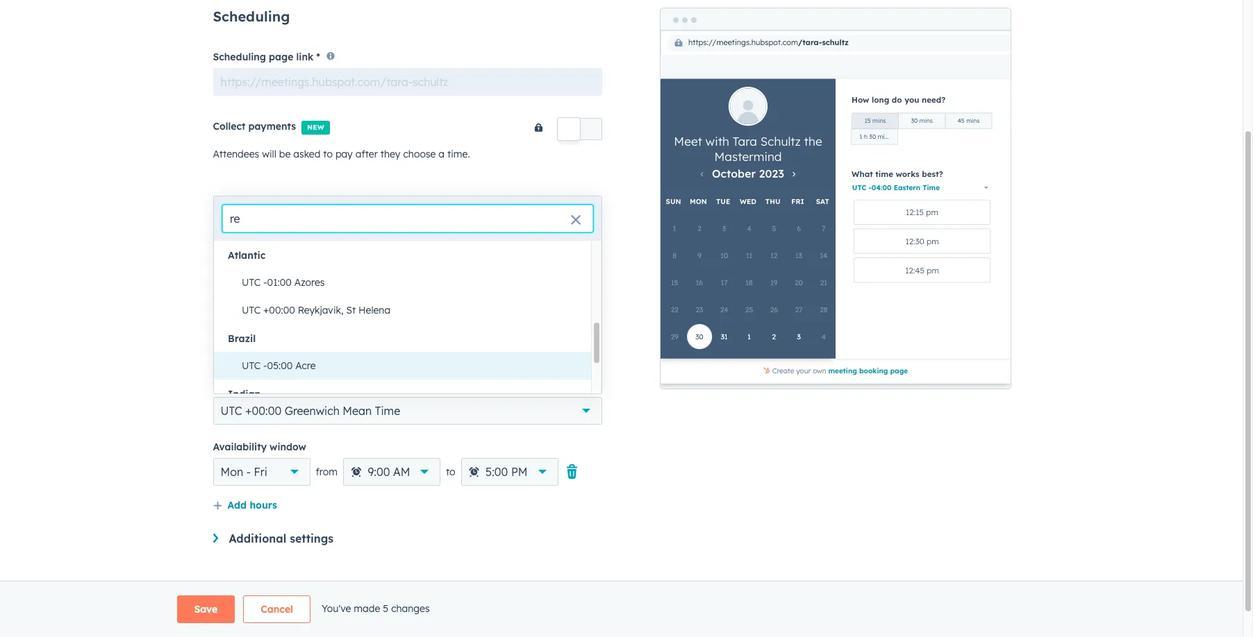 Task type: locate. For each thing, give the bounding box(es) containing it.
time.
[[447, 148, 470, 160]]

+00:00
[[263, 304, 295, 317], [245, 404, 282, 418]]

- inside button
[[263, 360, 267, 372]]

atlantic button
[[214, 244, 591, 267]]

min right 45
[[356, 344, 371, 354]]

utc down 'indian'
[[221, 404, 242, 418]]

new
[[307, 123, 324, 132]]

list box containing atlantic
[[214, 241, 602, 436]]

+00:00 up options
[[263, 304, 295, 317]]

settings
[[290, 532, 334, 546]]

atlantic
[[228, 249, 266, 262]]

- inside 'popup button'
[[246, 465, 251, 479]]

scheduling page link
[[213, 51, 314, 63]]

- inside button
[[263, 277, 267, 289]]

close image right 1 hr 30 min on the left bottom
[[455, 346, 460, 352]]

clear input image
[[570, 215, 582, 226]]

+00:00 down 'indian'
[[245, 404, 282, 418]]

+00:00 inside dropdown button
[[245, 404, 282, 418]]

your
[[213, 380, 235, 392]]

scheduling for scheduling page link
[[213, 51, 266, 63]]

availability window
[[213, 441, 306, 453]]

reykjavik,
[[298, 304, 344, 317]]

close image
[[378, 346, 384, 352]]

05:00
[[267, 360, 293, 372]]

close image right 30 min
[[320, 346, 325, 352]]

hr
[[408, 344, 417, 354]]

list box
[[214, 241, 602, 436]]

to left 5:00
[[446, 466, 455, 478]]

utc for utc +00:00 greenwich mean time
[[221, 404, 242, 418]]

form
[[316, 207, 340, 219]]

tab panel
[[213, 230, 602, 568]]

indian
[[228, 388, 261, 401]]

2 vertical spatial -
[[246, 465, 251, 479]]

3 close image from the left
[[455, 346, 460, 352]]

scheduling left page on the left top of the page
[[213, 51, 266, 63]]

1 vertical spatial -
[[263, 360, 267, 372]]

min right 15
[[239, 344, 254, 354]]

1 min from the left
[[239, 344, 254, 354]]

- left the fri at the bottom of page
[[246, 465, 251, 479]]

45 min
[[343, 344, 371, 354]]

30 up 05:00
[[284, 344, 295, 354]]

scheduling
[[213, 8, 290, 25], [213, 51, 266, 63], [213, 249, 266, 262]]

+00:00 inside button
[[263, 304, 295, 317]]

2 close image from the left
[[320, 346, 325, 352]]

9:00 am
[[368, 465, 410, 479]]

utc inside button
[[242, 360, 261, 372]]

1 scheduling from the top
[[213, 8, 290, 25]]

close image
[[261, 346, 267, 352], [320, 346, 325, 352], [455, 346, 460, 352]]

1 horizontal spatial close image
[[320, 346, 325, 352]]

close image for 1 hr 30 min
[[455, 346, 460, 352]]

30
[[284, 344, 295, 354], [419, 344, 430, 354]]

30 right the hr
[[419, 344, 430, 354]]

utc inside button
[[242, 277, 261, 289]]

utc
[[242, 277, 261, 289], [242, 304, 261, 317], [242, 360, 261, 372], [221, 404, 242, 418]]

2 vertical spatial scheduling
[[213, 249, 266, 262]]

+00:00 for reykjavik,
[[263, 304, 295, 317]]

+00:00 for greenwich
[[245, 404, 282, 418]]

5:00 pm button
[[461, 458, 558, 486]]

close image up utc -05:00 acre
[[261, 346, 267, 352]]

scheduling for scheduling
[[213, 8, 290, 25]]

9:00
[[368, 465, 390, 479]]

be
[[279, 148, 291, 160]]

2 min from the left
[[297, 344, 313, 354]]

3 min from the left
[[356, 344, 371, 354]]

3 scheduling from the top
[[213, 249, 266, 262]]

utc -01:00 azores button
[[228, 269, 591, 297]]

- for fri
[[246, 465, 251, 479]]

1 vertical spatial +00:00
[[245, 404, 282, 418]]

- down scheduling title
[[263, 277, 267, 289]]

min for 45 min
[[356, 344, 371, 354]]

tab list
[[213, 196, 360, 230]]

title
[[269, 249, 288, 262]]

attendees
[[213, 148, 259, 160]]

utc +00:00 reykjavik, st helena
[[242, 304, 391, 317]]

0 horizontal spatial to
[[323, 148, 333, 160]]

min up acre
[[297, 344, 313, 354]]

attendees will be asked to pay after they choose a time.
[[213, 148, 470, 160]]

utc +00:00 greenwich mean time button
[[213, 397, 602, 425]]

0 vertical spatial scheduling
[[213, 8, 290, 25]]

-
[[263, 277, 267, 289], [263, 360, 267, 372], [246, 465, 251, 479]]

2 scheduling from the top
[[213, 51, 266, 63]]

45
[[343, 344, 353, 354]]

1 30 from the left
[[284, 344, 295, 354]]

mean
[[343, 404, 372, 418]]

0 vertical spatial to
[[323, 148, 333, 160]]

fri
[[254, 465, 267, 479]]

to
[[323, 148, 333, 160], [446, 466, 455, 478]]

15
[[227, 344, 236, 354]]

15 min
[[227, 344, 254, 354]]

availability
[[213, 441, 267, 453]]

0 vertical spatial +00:00
[[263, 304, 295, 317]]

- for 05:00
[[263, 360, 267, 372]]

caret image
[[213, 534, 218, 543]]

schedule
[[233, 207, 277, 219]]

utc down scheduling title
[[242, 277, 261, 289]]

time
[[238, 380, 259, 392]]

am
[[393, 465, 410, 479]]

to left pay
[[323, 148, 333, 160]]

1 horizontal spatial to
[[446, 466, 455, 478]]

4 min from the left
[[432, 344, 448, 354]]

close image for 15 min
[[261, 346, 267, 352]]

save
[[194, 604, 218, 616]]

duration
[[213, 319, 255, 331]]

None text field
[[213, 68, 602, 96]]

helena
[[359, 304, 391, 317]]

0 vertical spatial -
[[263, 277, 267, 289]]

0 horizontal spatial 30
[[284, 344, 295, 354]]

01:00
[[267, 277, 292, 289]]

1 vertical spatial to
[[446, 466, 455, 478]]

made
[[354, 603, 380, 615]]

a
[[439, 148, 445, 160]]

0 horizontal spatial close image
[[261, 346, 267, 352]]

1 horizontal spatial 30
[[419, 344, 430, 354]]

utc inside dropdown button
[[221, 404, 242, 418]]

1 close image from the left
[[261, 346, 267, 352]]

- up zone
[[263, 360, 267, 372]]

will
[[262, 148, 276, 160]]

tab panel containing utc +00:00 greenwich mean time
[[213, 230, 602, 568]]

scheduling left title
[[213, 249, 266, 262]]

utc up your time zone
[[242, 360, 261, 372]]

close image for 30 min
[[320, 346, 325, 352]]

2 horizontal spatial close image
[[455, 346, 460, 352]]

min right the hr
[[432, 344, 448, 354]]

utc up duration options
[[242, 304, 261, 317]]

utc inside button
[[242, 304, 261, 317]]

utc -05:00 acre
[[242, 360, 316, 372]]

1 vertical spatial scheduling
[[213, 51, 266, 63]]

min
[[239, 344, 254, 354], [297, 344, 313, 354], [356, 344, 371, 354], [432, 344, 448, 354]]

scheduling up scheduling page link
[[213, 8, 290, 25]]

link
[[296, 51, 314, 63]]

time
[[375, 404, 400, 418]]



Task type: vqa. For each thing, say whether or not it's contained in the screenshot.
tab panel
yes



Task type: describe. For each thing, give the bounding box(es) containing it.
utc -01:00 azores
[[242, 277, 325, 289]]

collect payments
[[213, 120, 296, 132]]

mon - fri button
[[213, 458, 310, 486]]

mon
[[221, 465, 243, 479]]

collect
[[213, 120, 246, 132]]

1 hr 30 min
[[401, 344, 448, 354]]

5:00 pm
[[486, 465, 528, 479]]

add
[[228, 499, 247, 512]]

changes
[[391, 603, 430, 615]]

Search search field
[[222, 205, 593, 233]]

brazil
[[228, 333, 256, 345]]

scheduling for scheduling title
[[213, 249, 266, 262]]

indian button
[[214, 383, 591, 406]]

acre
[[296, 360, 316, 372]]

utc for utc -05:00 acre
[[242, 360, 261, 372]]

st
[[346, 304, 356, 317]]

additional
[[229, 532, 286, 546]]

9:00 am button
[[343, 458, 440, 486]]

Scheduling title text field
[[213, 267, 602, 294]]

pm
[[511, 465, 528, 479]]

schedule link
[[214, 196, 296, 230]]

cancel button
[[243, 596, 311, 624]]

payments
[[248, 120, 296, 132]]

30 min
[[284, 344, 313, 354]]

tab list containing schedule
[[213, 196, 360, 230]]

min for 30 min
[[297, 344, 313, 354]]

they
[[381, 148, 401, 160]]

save button
[[177, 596, 235, 624]]

cancel
[[261, 604, 293, 616]]

hours
[[250, 499, 277, 512]]

utc +00:00 reykjavik, st helena button
[[228, 297, 591, 324]]

you've made 5 changes
[[322, 603, 430, 615]]

form link
[[296, 196, 360, 230]]

choose
[[403, 148, 436, 160]]

duration options
[[213, 319, 294, 331]]

brazil button
[[214, 327, 591, 351]]

additional settings button
[[213, 532, 602, 546]]

5:00
[[486, 465, 508, 479]]

add hours
[[228, 499, 277, 512]]

zone
[[262, 380, 285, 392]]

scheduling title
[[213, 249, 288, 262]]

page
[[269, 51, 294, 63]]

pay
[[335, 148, 353, 160]]

- for 01:00
[[263, 277, 267, 289]]

options
[[258, 319, 294, 331]]

you've
[[322, 603, 351, 615]]

greenwich
[[285, 404, 340, 418]]

2 30 from the left
[[419, 344, 430, 354]]

add hours button
[[213, 497, 277, 515]]

utc -05:00 acre button
[[228, 352, 591, 380]]

5
[[383, 603, 389, 615]]

asked
[[293, 148, 321, 160]]

utc for utc -01:00 azores
[[242, 277, 261, 289]]

after
[[356, 148, 378, 160]]

from
[[316, 466, 338, 478]]

page section element
[[143, 596, 1099, 624]]

utc +00:00 greenwich mean time
[[221, 404, 400, 418]]

window
[[270, 441, 306, 453]]

1
[[401, 344, 406, 354]]

min for 15 min
[[239, 344, 254, 354]]

mon - fri
[[221, 465, 267, 479]]

additional settings
[[229, 532, 334, 546]]

utc for utc +00:00 reykjavik, st helena
[[242, 304, 261, 317]]

azores
[[294, 277, 325, 289]]

your time zone
[[213, 380, 285, 392]]



